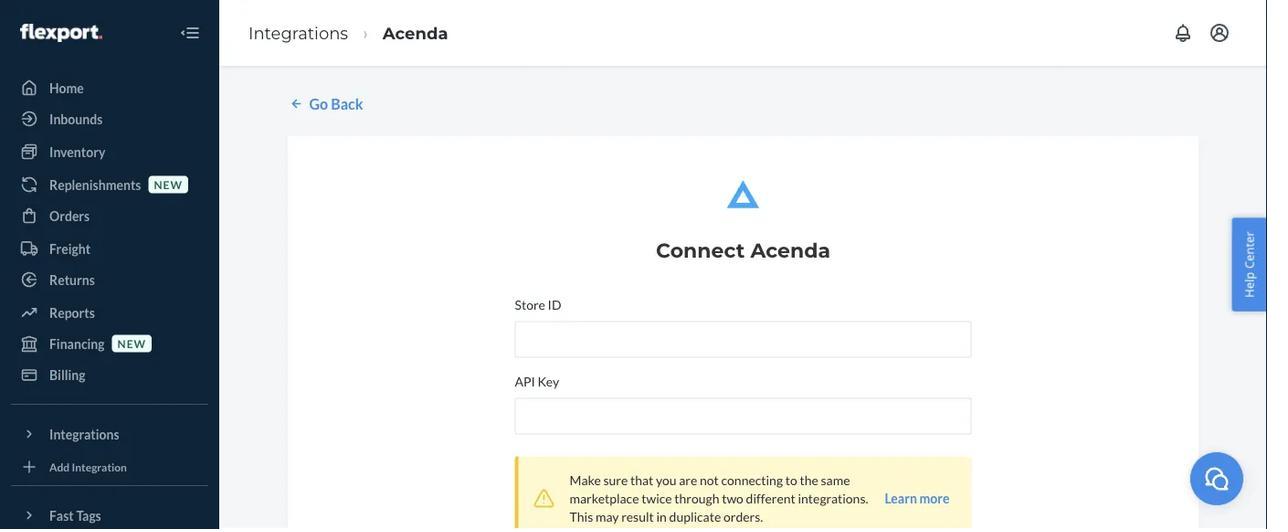Task type: locate. For each thing, give the bounding box(es) containing it.
integrations up go at the left of the page
[[249, 23, 348, 43]]

go back
[[309, 95, 363, 112]]

integrations up add integration
[[49, 426, 119, 442]]

make
[[570, 472, 601, 488]]

1 horizontal spatial integrations
[[249, 23, 348, 43]]

orders
[[49, 208, 90, 223]]

tags
[[76, 508, 101, 523]]

to
[[786, 472, 798, 488]]

flexport logo image
[[20, 24, 102, 42]]

that
[[631, 472, 654, 488]]

fast
[[49, 508, 74, 523]]

this
[[570, 509, 593, 524]]

1 vertical spatial integrations
[[49, 426, 119, 442]]

marketplace
[[570, 491, 639, 506]]

duplicate
[[669, 509, 721, 524]]

ojiud image
[[1203, 465, 1231, 492]]

0 vertical spatial integrations
[[249, 23, 348, 43]]

new for financing
[[117, 337, 146, 350]]

add integration
[[49, 460, 127, 473]]

financing
[[49, 336, 105, 351]]

home link
[[11, 73, 208, 102]]

0 horizontal spatial new
[[117, 337, 146, 350]]

connect acenda
[[656, 237, 831, 262]]

acenda
[[383, 23, 448, 43], [751, 237, 831, 262]]

inventory link
[[11, 137, 208, 166]]

fast tags
[[49, 508, 101, 523]]

inbounds link
[[11, 104, 208, 133]]

help center button
[[1232, 218, 1267, 311]]

the
[[800, 472, 819, 488]]

key
[[538, 374, 559, 389]]

new up orders link
[[154, 178, 183, 191]]

freight link
[[11, 234, 208, 263]]

store
[[515, 297, 545, 312]]

1 vertical spatial new
[[117, 337, 146, 350]]

home
[[49, 80, 84, 95]]

go back button
[[287, 93, 363, 114]]

add integration link
[[11, 456, 208, 478]]

None text field
[[515, 321, 972, 358], [515, 398, 972, 434], [515, 321, 972, 358], [515, 398, 972, 434]]

api
[[515, 374, 535, 389]]

may
[[596, 509, 619, 524]]

0 vertical spatial acenda
[[383, 23, 448, 43]]

new
[[154, 178, 183, 191], [117, 337, 146, 350]]

integrations
[[249, 23, 348, 43], [49, 426, 119, 442]]

0 horizontal spatial integrations
[[49, 426, 119, 442]]

billing link
[[11, 360, 208, 389]]

acenda link
[[383, 23, 448, 43]]

freight
[[49, 241, 91, 256]]

fast tags button
[[11, 501, 208, 529]]

integrations inside breadcrumbs navigation
[[249, 23, 348, 43]]

through
[[675, 491, 720, 506]]

1 horizontal spatial new
[[154, 178, 183, 191]]

are
[[679, 472, 698, 488]]

breadcrumbs navigation
[[234, 6, 463, 59]]

center
[[1241, 231, 1258, 269]]

0 horizontal spatial acenda
[[383, 23, 448, 43]]

learn
[[885, 491, 917, 506]]

back
[[331, 95, 363, 112]]

1 horizontal spatial acenda
[[751, 237, 831, 262]]

0 vertical spatial new
[[154, 178, 183, 191]]

new down reports link
[[117, 337, 146, 350]]

different
[[746, 491, 796, 506]]



Task type: describe. For each thing, give the bounding box(es) containing it.
twice
[[642, 491, 672, 506]]

1 vertical spatial acenda
[[751, 237, 831, 262]]

learn more
[[885, 491, 950, 506]]

connecting
[[721, 472, 783, 488]]

orders.
[[724, 509, 763, 524]]

integrations button
[[11, 419, 208, 449]]

in
[[657, 509, 667, 524]]

store id
[[515, 297, 561, 312]]

inbounds
[[49, 111, 103, 127]]

sure
[[604, 472, 628, 488]]

connect
[[656, 237, 745, 262]]

reports
[[49, 305, 95, 320]]

make sure that you are not connecting to the same marketplace twice through two different integrations. this may result in duplicate orders.
[[570, 472, 869, 524]]

integrations link
[[249, 23, 348, 43]]

inventory
[[49, 144, 105, 159]]

go
[[309, 95, 328, 112]]

two
[[722, 491, 744, 506]]

help
[[1241, 272, 1258, 298]]

reports link
[[11, 298, 208, 327]]

id
[[548, 297, 561, 312]]

more
[[920, 491, 950, 506]]

integrations inside dropdown button
[[49, 426, 119, 442]]

integration
[[72, 460, 127, 473]]

help center
[[1241, 231, 1258, 298]]

orders link
[[11, 201, 208, 230]]

learn more button
[[885, 489, 950, 507]]

result
[[622, 509, 654, 524]]

not
[[700, 472, 719, 488]]

add
[[49, 460, 70, 473]]

acenda inside breadcrumbs navigation
[[383, 23, 448, 43]]

replenishments
[[49, 177, 141, 192]]

close navigation image
[[179, 22, 201, 44]]

open notifications image
[[1172, 22, 1194, 44]]

api key
[[515, 374, 559, 389]]

open account menu image
[[1209, 22, 1231, 44]]

same
[[821, 472, 850, 488]]

you
[[656, 472, 677, 488]]

billing
[[49, 367, 85, 382]]

returns link
[[11, 265, 208, 294]]

new for replenishments
[[154, 178, 183, 191]]

returns
[[49, 272, 95, 287]]

integrations.
[[798, 491, 869, 506]]



Task type: vqa. For each thing, say whether or not it's contained in the screenshot.
Products Read & write access to Logistics Products API
no



